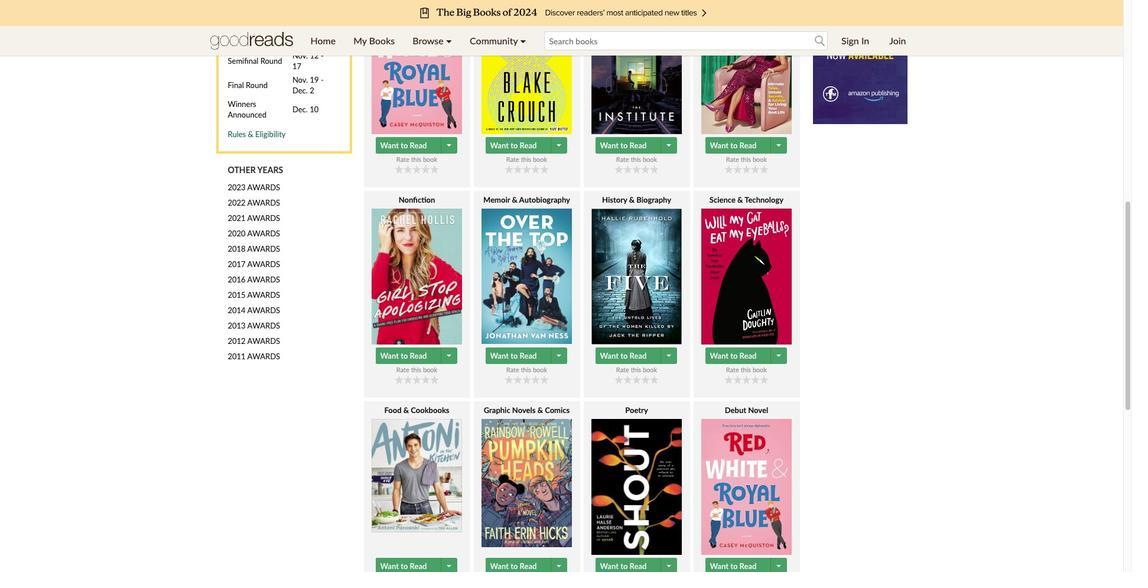 Task type: locate. For each thing, give the bounding box(es) containing it.
awards right 2020
[[247, 229, 280, 238]]

voting schedule
[[228, 20, 304, 30]]

& right science
[[738, 195, 743, 205]]

memoir
[[484, 195, 510, 205]]

book up nonfiction
[[423, 156, 437, 163]]

rate up "novels"
[[506, 366, 519, 374]]

november 5th. to november 10th element
[[293, 37, 340, 50]]

this up food & cookbooks
[[411, 366, 422, 374]]

& for eligibility
[[248, 130, 253, 139]]

0 vertical spatial dec.
[[293, 86, 308, 95]]

nov. down 17
[[293, 75, 308, 85]]

2015
[[228, 290, 246, 300]]

read
[[410, 141, 427, 150], [520, 141, 537, 150], [630, 141, 647, 150], [740, 141, 757, 150], [410, 351, 427, 361], [520, 351, 537, 361], [630, 351, 647, 361], [740, 351, 757, 361], [410, 562, 427, 571], [520, 562, 537, 571], [630, 562, 647, 571], [740, 562, 757, 571]]

rate up poetry
[[616, 366, 629, 374]]

9 awards from the top
[[247, 306, 280, 315]]

▾ for community ▾
[[520, 35, 526, 46]]

& right food
[[403, 406, 409, 415]]

2 vertical spatial nov.
[[293, 75, 308, 85]]

announced
[[228, 110, 267, 120]]

&
[[248, 130, 253, 139], [512, 195, 518, 205], [629, 195, 635, 205], [738, 195, 743, 205], [403, 406, 409, 415], [538, 406, 543, 415]]

▾ right browse
[[446, 35, 452, 46]]

10 down 2
[[310, 105, 319, 114]]

pumpkinheads image
[[482, 419, 572, 547]]

nonfiction
[[399, 195, 435, 205]]

novels
[[512, 406, 536, 415]]

awards
[[247, 183, 280, 192], [247, 198, 280, 208], [247, 214, 280, 223], [247, 229, 280, 238], [247, 244, 280, 254], [247, 260, 280, 269], [247, 275, 280, 285], [247, 290, 280, 300], [247, 306, 280, 315], [247, 321, 280, 331], [247, 337, 280, 346], [247, 352, 280, 361]]

2 vertical spatial -
[[321, 75, 324, 85]]

memoir & autobiography
[[484, 195, 570, 205]]

this up poetry
[[631, 366, 641, 374]]

10
[[321, 37, 330, 47], [310, 105, 319, 114]]

dec.
[[293, 86, 308, 95], [293, 105, 308, 114]]

advertisement element
[[813, 0, 908, 124]]

memoir & autobiography link
[[474, 195, 580, 345]]

4 awards from the top
[[247, 229, 280, 238]]

0 horizontal spatial 10
[[310, 105, 319, 114]]

2
[[310, 86, 314, 95]]

▾ for browse ▾
[[446, 35, 452, 46]]

want to read
[[380, 141, 427, 150], [490, 141, 537, 150], [600, 141, 647, 150], [710, 141, 757, 150], [380, 351, 427, 361], [490, 351, 537, 361], [600, 351, 647, 361], [710, 351, 757, 361], [380, 562, 427, 571], [490, 562, 537, 571], [600, 562, 647, 571], [710, 562, 757, 571]]

2018 awards link
[[228, 244, 352, 254]]

over the top: a raw journey to self-love image
[[482, 209, 572, 344]]

join
[[890, 35, 906, 46]]

1 horizontal spatial 10
[[321, 37, 330, 47]]

this up memoir & autobiography
[[521, 156, 531, 163]]

rate
[[396, 156, 409, 163], [506, 156, 519, 163], [616, 156, 629, 163], [726, 156, 739, 163], [396, 366, 409, 374], [506, 366, 519, 374], [616, 366, 629, 374], [726, 366, 739, 374]]

awards right 2011
[[247, 352, 280, 361]]

5 awards from the top
[[247, 244, 280, 254]]

voting
[[228, 20, 260, 30]]

sign in link
[[833, 26, 878, 56]]

▾ inside popup button
[[520, 35, 526, 46]]

17
[[293, 62, 301, 71]]

eligibility
[[255, 130, 286, 139]]

community ▾ button
[[461, 26, 535, 56]]

- inside nov. 19 - dec.  2
[[321, 75, 324, 85]]

▾
[[446, 35, 452, 46], [520, 35, 526, 46]]

0 horizontal spatial ▾
[[446, 35, 452, 46]]

nov. inside nov. 19 - dec.  2
[[293, 75, 308, 85]]

semifinal round
[[228, 56, 282, 66]]

round right final
[[246, 81, 268, 90]]

the institute image
[[592, 0, 682, 134]]

3 awards from the top
[[247, 214, 280, 223]]

- right 12
[[321, 51, 324, 60]]

-
[[316, 37, 319, 47], [321, 51, 324, 60], [321, 75, 324, 85]]

browse ▾ button
[[404, 26, 461, 56]]

& for technology
[[738, 195, 743, 205]]

home
[[311, 35, 336, 46]]

rate this book up science & technology
[[726, 156, 767, 163]]

- right 19
[[321, 75, 324, 85]]

0 vertical spatial nov.
[[293, 37, 308, 47]]

1 vertical spatial -
[[321, 51, 324, 60]]

rate up the debut
[[726, 366, 739, 374]]

other
[[228, 165, 256, 175]]

2 ▾ from the left
[[520, 35, 526, 46]]

- inside november 5th. to november 10th element
[[316, 37, 319, 47]]

& right memoir
[[512, 195, 518, 205]]

awards right 2017
[[247, 260, 280, 269]]

poetry link
[[584, 405, 690, 555]]

poetry
[[625, 406, 648, 415]]

0 vertical spatial 10
[[321, 37, 330, 47]]

1 vertical spatial round
[[260, 56, 282, 66]]

food & cookbooks link
[[364, 405, 470, 555]]

rate this book up history & biography
[[616, 156, 657, 163]]

& for cookbooks
[[403, 406, 409, 415]]

awards down "years"
[[247, 183, 280, 192]]

3 nov. from the top
[[293, 75, 308, 85]]

nov. inside november 5th. to november 10th element
[[293, 37, 308, 47]]

12
[[310, 51, 319, 60]]

red, white & royal blue image
[[372, 0, 462, 134], [702, 419, 792, 555]]

1 dec. from the top
[[293, 86, 308, 95]]

food & cookbooks
[[384, 406, 450, 415]]

10 right 5
[[321, 37, 330, 47]]

- for 12
[[321, 51, 324, 60]]

awards right 2012
[[247, 337, 280, 346]]

2013
[[228, 321, 246, 331]]

my
[[354, 35, 367, 46]]

winners announced
[[228, 99, 267, 120]]

nov. for nov.  5 - 10
[[293, 37, 308, 47]]

rate this book up the graphic novels & comics
[[506, 366, 547, 374]]

2 nov. from the top
[[293, 51, 308, 60]]

nov. for nov. 12 - 17
[[293, 51, 308, 60]]

awards right 2014
[[247, 306, 280, 315]]

biography
[[637, 195, 671, 205]]

this up the graphic novels & comics
[[521, 366, 531, 374]]

awards right 2018 in the top left of the page
[[247, 244, 280, 254]]

8 awards from the top
[[247, 290, 280, 300]]

- inside 'nov. 12 - 17'
[[321, 51, 324, 60]]

nov.
[[293, 37, 308, 47], [293, 51, 308, 60], [293, 75, 308, 85]]

1 vertical spatial dec.
[[293, 105, 308, 114]]

want
[[380, 141, 399, 150], [490, 141, 509, 150], [600, 141, 619, 150], [710, 141, 729, 150], [380, 351, 399, 361], [490, 351, 509, 361], [600, 351, 619, 361], [710, 351, 729, 361], [380, 562, 399, 571], [490, 562, 509, 571], [600, 562, 619, 571], [710, 562, 729, 571]]

book up the graphic novels & comics
[[533, 366, 547, 374]]

awards right 2015
[[247, 290, 280, 300]]

history
[[602, 195, 627, 205]]

graphic
[[484, 406, 510, 415]]

this up debut novel
[[741, 366, 751, 374]]

rules & eligibility link
[[228, 130, 286, 139]]

& right 'rules'
[[248, 130, 253, 139]]

awards right 2022
[[247, 198, 280, 208]]

▾ right community on the top left of the page
[[520, 35, 526, 46]]

1 vertical spatial nov.
[[293, 51, 308, 60]]

2 dec. from the top
[[293, 105, 308, 114]]

awards right 2021
[[247, 214, 280, 223]]

2017 awards link
[[228, 259, 352, 270]]

1 ▾ from the left
[[446, 35, 452, 46]]

science & technology
[[710, 195, 784, 205]]

to
[[401, 141, 408, 150], [511, 141, 518, 150], [621, 141, 628, 150], [731, 141, 738, 150], [401, 351, 408, 361], [511, 351, 518, 361], [621, 351, 628, 361], [731, 351, 738, 361], [401, 562, 408, 571], [511, 562, 518, 571], [621, 562, 628, 571], [731, 562, 738, 571]]

2011
[[228, 352, 246, 361]]

rate this book
[[396, 156, 437, 163], [506, 156, 547, 163], [616, 156, 657, 163], [726, 156, 767, 163], [396, 366, 437, 374], [506, 366, 547, 374], [616, 366, 657, 374], [726, 366, 767, 374]]

rules
[[228, 130, 246, 139]]

round
[[259, 37, 280, 47], [260, 56, 282, 66], [246, 81, 268, 90]]

will my cat eat my eyeballs? big questions from tiny mortals about death image
[[702, 209, 792, 345]]

dec. down nov. 19 - dec.  2
[[293, 105, 308, 114]]

- for 5
[[316, 37, 319, 47]]

book
[[423, 156, 437, 163], [533, 156, 547, 163], [643, 156, 657, 163], [753, 156, 767, 163], [423, 366, 437, 374], [533, 366, 547, 374], [643, 366, 657, 374], [753, 366, 767, 374]]

0 vertical spatial round
[[259, 37, 280, 47]]

history & biography link
[[584, 195, 690, 345]]

1 horizontal spatial ▾
[[520, 35, 526, 46]]

rate this book up debut novel
[[726, 366, 767, 374]]

shout image
[[592, 419, 682, 555]]

1 vertical spatial red, white & royal blue image
[[702, 419, 792, 555]]

autobiography
[[519, 195, 570, 205]]

nov. up 17
[[293, 51, 308, 60]]

nov. left 5
[[293, 37, 308, 47]]

the five: the untold lives of the women killed by jack the ripper image
[[592, 209, 682, 345]]

debut novel
[[725, 406, 768, 415]]

this
[[411, 156, 422, 163], [521, 156, 531, 163], [631, 156, 641, 163], [741, 156, 751, 163], [411, 366, 422, 374], [521, 366, 531, 374], [631, 366, 641, 374], [741, 366, 751, 374]]

this up science & technology
[[741, 156, 751, 163]]

0 vertical spatial red, white & royal blue image
[[372, 0, 462, 134]]

round down opening round
[[260, 56, 282, 66]]

& right history
[[629, 195, 635, 205]]

awards right 2016
[[247, 275, 280, 285]]

cookbooks
[[411, 406, 450, 415]]

- for 19
[[321, 75, 324, 85]]

2023 awards 2022 awards 2021 awards 2020 awards 2018 awards 2017 awards 2016 awards 2015 awards 2014 awards 2013 awards 2012 awards 2011 awards
[[228, 183, 280, 361]]

- right 5
[[316, 37, 319, 47]]

join link
[[881, 26, 915, 56]]

nov.  5 - 10
[[293, 37, 330, 47]]

awards right 2013
[[247, 321, 280, 331]]

▾ inside dropdown button
[[446, 35, 452, 46]]

community
[[470, 35, 518, 46]]

2012 awards link
[[228, 336, 352, 347]]

other years
[[228, 165, 283, 175]]

2 vertical spatial round
[[246, 81, 268, 90]]

0 vertical spatial -
[[316, 37, 319, 47]]

1 nov. from the top
[[293, 37, 308, 47]]

2021 awards link
[[228, 213, 352, 224]]

nov. inside 'nov. 12 - 17'
[[293, 51, 308, 60]]

10 inside november 5th. to november 10th element
[[321, 37, 330, 47]]

want to read button
[[376, 137, 442, 154], [486, 137, 552, 154], [595, 137, 662, 154], [705, 137, 772, 154], [376, 348, 442, 364], [486, 348, 552, 364], [595, 348, 662, 364], [705, 348, 772, 364], [376, 558, 442, 572], [486, 558, 552, 572], [595, 558, 662, 572], [705, 558, 772, 572]]

menu
[[302, 26, 535, 56]]

1 horizontal spatial red, white & royal blue image
[[702, 419, 792, 555]]

10 awards from the top
[[247, 321, 280, 331]]

my books
[[354, 35, 395, 46]]

rate up food
[[396, 366, 409, 374]]

round down voting schedule
[[259, 37, 280, 47]]

rate up science
[[726, 156, 739, 163]]

years
[[257, 165, 283, 175]]

dec. left 2
[[293, 86, 308, 95]]

history & biography
[[602, 195, 671, 205]]



Task type: describe. For each thing, give the bounding box(es) containing it.
2020 awards link
[[228, 228, 352, 239]]

5
[[310, 37, 314, 47]]

Search for books to add to your shelves search field
[[544, 31, 828, 50]]

6 awards from the top
[[247, 260, 280, 269]]

books
[[369, 35, 395, 46]]

rate up history
[[616, 156, 629, 163]]

2016 awards link
[[228, 274, 352, 285]]

debut
[[725, 406, 747, 415]]

11 awards from the top
[[247, 337, 280, 346]]

2014 awards link
[[228, 305, 352, 316]]

browse
[[413, 35, 444, 46]]

this up history & biography
[[631, 156, 641, 163]]

rate this book up poetry
[[616, 366, 657, 374]]

2018
[[228, 244, 246, 254]]

the most anticipated books of 2024 image
[[89, 0, 1035, 26]]

round for semifinal round
[[260, 56, 282, 66]]

2015 awards link
[[228, 290, 352, 300]]

antoni in the kitchen image
[[372, 419, 462, 532]]

& for autobiography
[[512, 195, 518, 205]]

dec. 10
[[293, 105, 319, 114]]

2023
[[228, 183, 246, 192]]

november 19th. to december 2nd element
[[293, 75, 340, 99]]

& right "novels"
[[538, 406, 543, 415]]

nov. 19 - dec.  2
[[293, 75, 324, 95]]

sign in
[[842, 35, 870, 46]]

& for biography
[[629, 195, 635, 205]]

recursion image
[[482, 0, 572, 134]]

browse ▾
[[413, 35, 452, 46]]

final
[[228, 81, 244, 90]]

in
[[862, 35, 870, 46]]

comics
[[545, 406, 570, 415]]

rate this book up food & cookbooks
[[396, 366, 437, 374]]

12 awards from the top
[[247, 352, 280, 361]]

schedule
[[262, 20, 304, 30]]

book up cookbooks at the bottom left of page
[[423, 366, 437, 374]]

rate up nonfiction
[[396, 156, 409, 163]]

book up novel
[[753, 366, 767, 374]]

november 12th. to november 17th element
[[293, 50, 340, 75]]

opening
[[228, 37, 257, 47]]

rate this book up nonfiction
[[396, 156, 437, 163]]

menu containing home
[[302, 26, 535, 56]]

2011 awards link
[[228, 351, 352, 362]]

nov. 12 - 17
[[293, 51, 324, 71]]

science & technology link
[[694, 195, 800, 345]]

2012
[[228, 337, 246, 346]]

graphic novels & comics
[[484, 406, 570, 415]]

2021
[[228, 214, 246, 223]]

sign
[[842, 35, 859, 46]]

community ▾
[[470, 35, 526, 46]]

book up poetry
[[643, 366, 657, 374]]

final round
[[228, 81, 268, 90]]

book up technology
[[753, 156, 767, 163]]

2022
[[228, 198, 246, 208]]

rate this book up memoir & autobiography
[[506, 156, 547, 163]]

1 vertical spatial 10
[[310, 105, 319, 114]]

book up the autobiography
[[533, 156, 547, 163]]

2013 awards link
[[228, 321, 352, 331]]

rate up memoir & autobiography
[[506, 156, 519, 163]]

my books link
[[345, 26, 404, 56]]

round for final round
[[246, 81, 268, 90]]

food
[[384, 406, 402, 415]]

semifinal
[[228, 56, 259, 66]]

dear girls: intimate tales, untold secrets, & advice for living your best life image
[[702, 0, 792, 134]]

red, white & royal blue image inside debut novel link
[[702, 419, 792, 555]]

2022 awards link
[[228, 198, 352, 208]]

debut novel link
[[694, 405, 800, 555]]

winners
[[228, 99, 256, 109]]

girl, stop apologizing: a shame-free plan for embracing and achieving your goals image
[[372, 209, 462, 345]]

19
[[310, 75, 319, 85]]

2020
[[228, 229, 246, 238]]

science
[[710, 195, 736, 205]]

2014
[[228, 306, 246, 315]]

rules & eligibility
[[228, 130, 286, 139]]

2017
[[228, 260, 246, 269]]

novel
[[748, 406, 768, 415]]

this up nonfiction
[[411, 156, 422, 163]]

opening round
[[228, 37, 280, 47]]

2016
[[228, 275, 246, 285]]

2023 awards link
[[228, 182, 352, 193]]

home link
[[302, 26, 345, 56]]

Search books text field
[[544, 31, 828, 50]]

dec. inside nov. 19 - dec.  2
[[293, 86, 308, 95]]

technology
[[745, 195, 784, 205]]

book up 'biography'
[[643, 156, 657, 163]]

1 awards from the top
[[247, 183, 280, 192]]

round for opening round
[[259, 37, 280, 47]]

2 awards from the top
[[247, 198, 280, 208]]

graphic novels & comics link
[[474, 405, 580, 555]]

nov. for nov. 19 - dec.  2
[[293, 75, 308, 85]]

7 awards from the top
[[247, 275, 280, 285]]

0 horizontal spatial red, white & royal blue image
[[372, 0, 462, 134]]

nonfiction link
[[364, 195, 470, 345]]



Task type: vqa. For each thing, say whether or not it's contained in the screenshot.
of inside the Goodreads Members' 76 Most Popular Books of the Past Decade
no



